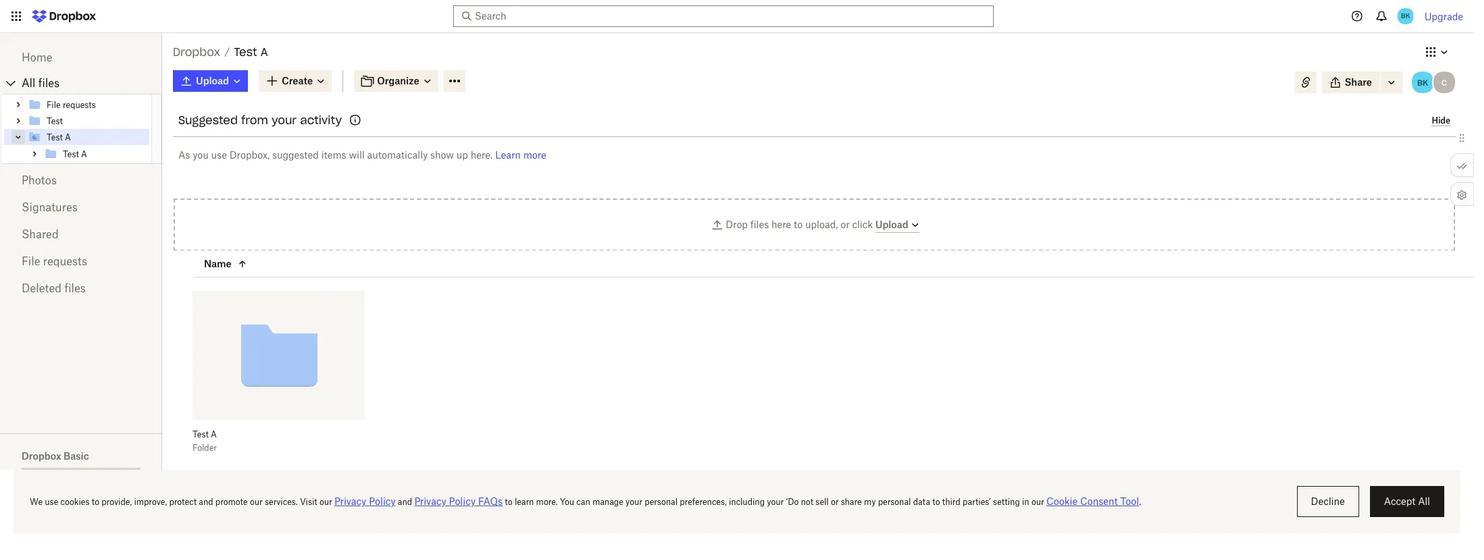 Task type: describe. For each thing, give the bounding box(es) containing it.
show
[[431, 149, 454, 161]]

bk button
[[1411, 70, 1435, 95]]

test down all files
[[47, 116, 63, 126]]

hide
[[1432, 115, 1451, 126]]

signatures link
[[22, 194, 141, 221]]

files for drop
[[751, 219, 769, 230]]

1 vertical spatial test a
[[63, 149, 87, 159]]

will
[[349, 149, 365, 161]]

more
[[524, 149, 547, 161]]

1 vertical spatial file requests link
[[22, 248, 141, 275]]

up
[[457, 149, 468, 161]]

share button
[[1322, 72, 1381, 93]]

organize
[[377, 75, 419, 87]]

suggested
[[178, 114, 238, 127]]

test inside test a folder
[[193, 430, 209, 440]]

create
[[282, 75, 313, 87]]

files for deleted
[[64, 282, 86, 295]]

drop files here to upload, or click
[[726, 219, 876, 230]]

items
[[321, 149, 346, 161]]

/
[[224, 46, 230, 57]]

bk for bk button
[[1418, 77, 1429, 88]]

c
[[1442, 77, 1448, 88]]

group containing file requests
[[2, 94, 162, 164]]

c button
[[1433, 70, 1457, 95]]

upgrade
[[1425, 10, 1464, 22]]

dropbox link
[[173, 43, 220, 61]]

dropbox for dropbox / test a
[[173, 45, 220, 59]]

a right /
[[261, 45, 268, 59]]

basic
[[64, 451, 89, 462]]

bk button
[[1395, 5, 1417, 27]]

hide button
[[1432, 115, 1451, 127]]

share
[[1345, 76, 1373, 88]]

all
[[22, 76, 35, 90]]

all files tree
[[2, 72, 162, 164]]

dropbox / test a
[[173, 45, 268, 59]]

create button
[[259, 70, 332, 92]]

photos
[[22, 174, 57, 187]]

click
[[853, 219, 873, 230]]

name button
[[204, 256, 307, 272]]

from
[[241, 114, 268, 127]]

to
[[794, 219, 803, 230]]

upload button
[[173, 70, 248, 92]]

home
[[22, 51, 52, 64]]

requests inside group
[[63, 100, 96, 110]]

automatically
[[367, 149, 428, 161]]

0 vertical spatial test a link
[[28, 129, 149, 145]]

all files
[[22, 76, 60, 90]]

Search text field
[[475, 9, 969, 24]]

1 vertical spatial requests
[[43, 255, 87, 268]]

test right /
[[234, 45, 257, 59]]

dropbox basic
[[22, 451, 89, 462]]

global header element
[[0, 0, 1475, 33]]

deleted files
[[22, 282, 86, 295]]



Task type: locate. For each thing, give the bounding box(es) containing it.
as you use dropbox, suggested items will automatically show up here. learn more
[[178, 149, 547, 161]]

test up folder
[[193, 430, 209, 440]]

1 horizontal spatial upload
[[876, 219, 909, 230]]

a up photos link
[[81, 149, 87, 159]]

learn more link
[[495, 149, 547, 161]]

group
[[2, 94, 162, 164]]

0 vertical spatial upload
[[196, 75, 229, 87]]

0 vertical spatial file
[[47, 100, 61, 110]]

file down all files
[[47, 100, 61, 110]]

suggested
[[272, 149, 319, 161]]

upload inside dropdown button
[[876, 219, 909, 230]]

test a down test link
[[47, 132, 71, 142]]

dropbox,
[[230, 149, 270, 161]]

upload button
[[876, 217, 921, 233]]

deleted
[[22, 282, 62, 295]]

bk
[[1402, 11, 1411, 20], [1418, 77, 1429, 88]]

here
[[772, 219, 791, 230]]

1 horizontal spatial bk
[[1418, 77, 1429, 88]]

files left here
[[751, 219, 769, 230]]

file requests link
[[28, 97, 149, 113], [22, 248, 141, 275]]

0 vertical spatial bk
[[1402, 11, 1411, 20]]

1 horizontal spatial dropbox
[[173, 45, 220, 59]]

0 horizontal spatial bk
[[1402, 11, 1411, 20]]

shared
[[22, 228, 59, 241]]

0 vertical spatial test a
[[47, 132, 71, 142]]

1 vertical spatial file requests
[[22, 255, 87, 268]]

folder
[[193, 444, 217, 454]]

1 vertical spatial dropbox
[[22, 451, 61, 462]]

file requests link down the all files 'link'
[[28, 97, 149, 113]]

dropbox
[[173, 45, 220, 59], [22, 451, 61, 462]]

requests up test link
[[63, 100, 96, 110]]

upgrade link
[[1425, 10, 1464, 22]]

file
[[47, 100, 61, 110], [22, 255, 40, 268]]

test a
[[47, 132, 71, 142], [63, 149, 87, 159]]

organize button
[[354, 70, 438, 92]]

suggested from your activity
[[178, 114, 342, 127]]

dropbox for dropbox basic
[[22, 451, 61, 462]]

test a link
[[28, 129, 149, 145], [44, 146, 149, 162]]

activity
[[300, 114, 342, 127]]

test a folder
[[193, 430, 217, 454]]

learn
[[495, 149, 521, 161]]

signatures
[[22, 201, 78, 214]]

upload
[[196, 75, 229, 87], [876, 219, 909, 230]]

requests up 'deleted files'
[[43, 255, 87, 268]]

files right deleted in the left of the page
[[64, 282, 86, 295]]

requests
[[63, 100, 96, 110], [43, 255, 87, 268]]

all files link
[[22, 72, 162, 94]]

0 horizontal spatial upload
[[196, 75, 229, 87]]

file requests inside group
[[47, 100, 96, 110]]

dropbox logo - go to the homepage image
[[27, 5, 101, 27]]

0 vertical spatial file requests link
[[28, 97, 149, 113]]

here.
[[471, 149, 493, 161]]

upload inside popup button
[[196, 75, 229, 87]]

2 vertical spatial files
[[64, 282, 86, 295]]

0 vertical spatial files
[[38, 76, 60, 90]]

deleted files link
[[22, 275, 141, 302]]

upload right click
[[876, 219, 909, 230]]

you
[[193, 149, 209, 161]]

a up folder
[[211, 430, 217, 440]]

bk for bk popup button
[[1402, 11, 1411, 20]]

0 horizontal spatial files
[[38, 76, 60, 90]]

1 vertical spatial upload
[[876, 219, 909, 230]]

0 horizontal spatial file
[[22, 255, 40, 268]]

files inside 'link'
[[38, 76, 60, 90]]

2 horizontal spatial files
[[751, 219, 769, 230]]

file requests up test link
[[47, 100, 96, 110]]

use
[[211, 149, 227, 161]]

0 vertical spatial dropbox
[[173, 45, 220, 59]]

0 vertical spatial requests
[[63, 100, 96, 110]]

test link
[[28, 113, 149, 129]]

1 horizontal spatial files
[[64, 282, 86, 295]]

bk inside button
[[1418, 77, 1429, 88]]

1 vertical spatial bk
[[1418, 77, 1429, 88]]

bk inside popup button
[[1402, 11, 1411, 20]]

test down test link
[[47, 132, 63, 142]]

1 vertical spatial files
[[751, 219, 769, 230]]

files for all
[[38, 76, 60, 90]]

a down test link
[[65, 132, 71, 142]]

dropbox left basic at the left bottom of the page
[[22, 451, 61, 462]]

test a button
[[193, 430, 335, 441]]

drop
[[726, 219, 748, 230]]

a
[[261, 45, 268, 59], [65, 132, 71, 142], [81, 149, 87, 159], [211, 430, 217, 440]]

upload,
[[806, 219, 838, 230]]

upload down dropbox / test a
[[196, 75, 229, 87]]

your
[[272, 114, 297, 127]]

or
[[841, 219, 850, 230]]

test
[[234, 45, 257, 59], [47, 116, 63, 126], [47, 132, 63, 142], [63, 149, 79, 159], [193, 430, 209, 440]]

1 vertical spatial test a link
[[44, 146, 149, 162]]

as
[[178, 149, 190, 161]]

0 horizontal spatial dropbox
[[22, 451, 61, 462]]

name
[[204, 258, 232, 269]]

test a up photos link
[[63, 149, 87, 159]]

dropbox left /
[[173, 45, 220, 59]]

test up photos link
[[63, 149, 79, 159]]

home link
[[22, 44, 141, 71]]

a inside test a folder
[[211, 430, 217, 440]]

file down shared
[[22, 255, 40, 268]]

1 vertical spatial file
[[22, 255, 40, 268]]

file requests
[[47, 100, 96, 110], [22, 255, 87, 268]]

files right the all at top
[[38, 76, 60, 90]]

file requests up 'deleted files'
[[22, 255, 87, 268]]

files
[[38, 76, 60, 90], [751, 219, 769, 230], [64, 282, 86, 295]]

0 vertical spatial file requests
[[47, 100, 96, 110]]

file inside group
[[47, 100, 61, 110]]

bk left c
[[1418, 77, 1429, 88]]

folder, test a row
[[193, 291, 365, 464]]

shared link
[[22, 221, 141, 248]]

bk left upgrade
[[1402, 11, 1411, 20]]

1 horizontal spatial file
[[47, 100, 61, 110]]

photos link
[[22, 167, 141, 194]]

file requests link up 'deleted files'
[[22, 248, 141, 275]]



Task type: vqa. For each thing, say whether or not it's contained in the screenshot.
the Test A Folder at the bottom left
yes



